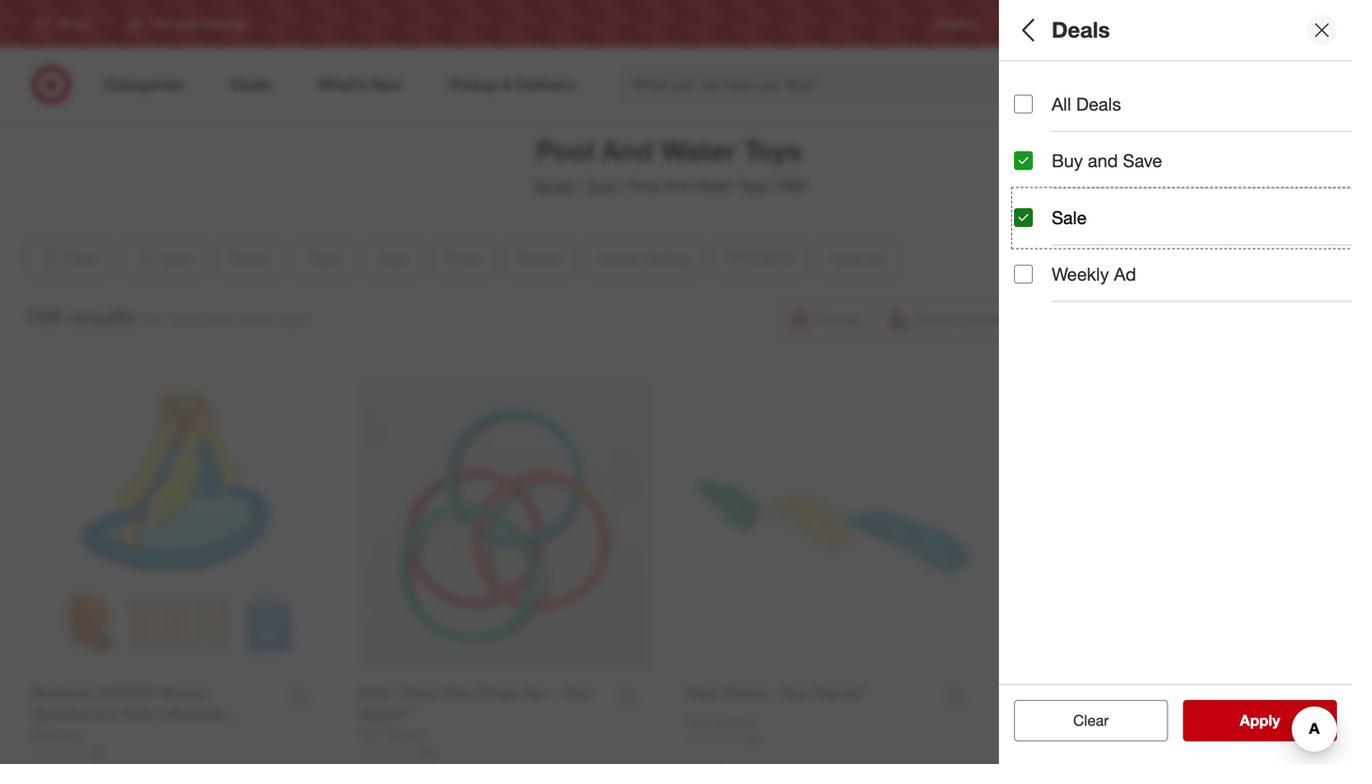 Task type: vqa. For each thing, say whether or not it's contained in the screenshot.
planning
no



Task type: locate. For each thing, give the bounding box(es) containing it.
all filters
[[1015, 17, 1105, 43]]

1 horizontal spatial ad
[[1115, 263, 1137, 285]]

clear
[[1064, 711, 1100, 730], [1074, 711, 1110, 730]]

pool right toys link at the top left of page
[[629, 177, 659, 195]]

weekly ad right registry
[[1008, 16, 1062, 31]]

pool
[[537, 134, 594, 167], [629, 177, 659, 195]]

toys
[[744, 134, 802, 167], [738, 177, 768, 195]]

find stores link
[[1260, 15, 1318, 32]]

price
[[1015, 279, 1059, 300]]

1 vertical spatial pool
[[629, 177, 659, 195]]

1 horizontal spatial /
[[620, 177, 626, 195]]

all
[[1015, 17, 1041, 43], [1052, 93, 1072, 115]]

buy
[[1015, 98, 1038, 115], [1052, 150, 1084, 172]]

and
[[1041, 98, 1064, 115], [602, 134, 654, 167], [1089, 150, 1119, 172], [664, 177, 691, 195], [207, 310, 233, 328]]

registry
[[936, 16, 978, 31]]

1 horizontal spatial results
[[1252, 711, 1301, 730]]

results left for
[[67, 304, 137, 330]]

0 vertical spatial weekly
[[1008, 16, 1044, 31]]

0 vertical spatial sale
[[1104, 98, 1129, 115]]

weekly left filters
[[1008, 16, 1044, 31]]

sale right age
[[1052, 207, 1087, 228]]

0 horizontal spatial all
[[1015, 17, 1041, 43]]

deals inside deals buy and save; sale
[[1015, 74, 1063, 96]]

results
[[67, 304, 137, 330], [1252, 711, 1301, 730]]

1 vertical spatial weekly
[[1052, 263, 1110, 285]]

clear inside 'button'
[[1064, 711, 1100, 730]]

weekly ad
[[1008, 16, 1062, 31], [1052, 263, 1137, 285]]

ad down age button
[[1115, 263, 1137, 285]]

clear button
[[1015, 700, 1169, 741]]

apply
[[1241, 711, 1281, 730]]

toys left (789)
[[738, 177, 768, 195]]

0 vertical spatial all
[[1015, 17, 1041, 43]]

age
[[1015, 213, 1048, 234]]

all left filters
[[1015, 17, 1041, 43]]

ad left the redcard
[[1048, 16, 1062, 31]]

1 vertical spatial weekly ad
[[1052, 263, 1137, 285]]

buy and save
[[1052, 150, 1163, 172]]

type button
[[1015, 127, 1339, 193]]

1 horizontal spatial weekly
[[1052, 263, 1110, 285]]

all for all deals
[[1052, 93, 1072, 115]]

save;
[[1067, 98, 1100, 115]]

and right all deals checkbox
[[1041, 98, 1064, 115]]

1 vertical spatial toys
[[738, 177, 768, 195]]

search
[[1077, 77, 1123, 96]]

1 vertical spatial sale
[[1052, 207, 1087, 228]]

results right see
[[1252, 711, 1301, 730]]

0 vertical spatial ad
[[1048, 16, 1062, 31]]

sale down search
[[1104, 98, 1129, 115]]

all inside dialog
[[1015, 17, 1041, 43]]

clear inside button
[[1074, 711, 1110, 730]]

/ left toys
[[578, 177, 583, 195]]

toys"
[[278, 310, 312, 328]]

toys
[[587, 177, 617, 195]]

results inside button
[[1252, 711, 1301, 730]]

toys up (789)
[[744, 134, 802, 167]]

/
[[578, 177, 583, 195], [620, 177, 626, 195]]

age button
[[1015, 193, 1339, 259]]

0 horizontal spatial ad
[[1048, 16, 1062, 31]]

0 horizontal spatial /
[[578, 177, 583, 195]]

sale
[[1104, 98, 1129, 115], [1052, 207, 1087, 228]]

2 clear from the left
[[1074, 711, 1110, 730]]

all right all deals checkbox
[[1052, 93, 1072, 115]]

1 clear from the left
[[1064, 711, 1100, 730]]

find
[[1260, 16, 1282, 31]]

deals buy and save; sale
[[1015, 74, 1129, 115]]

ad inside the deals dialog
[[1115, 263, 1137, 285]]

1 horizontal spatial all
[[1052, 93, 1072, 115]]

all filters dialog
[[1000, 0, 1353, 764]]

see results button
[[1184, 700, 1338, 741]]

water inside 789 results for "pool and water toys"
[[237, 310, 274, 328]]

and right "pool on the left top of page
[[207, 310, 233, 328]]

clear all
[[1064, 711, 1119, 730]]

0 vertical spatial results
[[67, 304, 137, 330]]

1 vertical spatial ad
[[1115, 263, 1137, 285]]

buy right buy and save checkbox
[[1052, 150, 1084, 172]]

268
[[418, 745, 437, 759]]

weekly inside the deals dialog
[[1052, 263, 1110, 285]]

buy up the type
[[1015, 98, 1038, 115]]

and left save
[[1089, 150, 1119, 172]]

weekly right weekly ad checkbox
[[1052, 263, 1110, 285]]

save
[[1124, 150, 1163, 172]]

0 horizontal spatial results
[[67, 304, 137, 330]]

1 vertical spatial buy
[[1052, 150, 1084, 172]]

pool up target link on the top left of the page
[[537, 134, 594, 167]]

deals
[[1052, 17, 1111, 43], [1015, 74, 1063, 96], [1077, 93, 1122, 115]]

deals for deals buy and save; sale
[[1015, 74, 1063, 96]]

268 link
[[360, 744, 650, 760]]

ad
[[1048, 16, 1062, 31], [1115, 263, 1137, 285]]

water
[[661, 134, 737, 167], [695, 177, 734, 195], [237, 310, 274, 328]]

1 vertical spatial results
[[1252, 711, 1301, 730]]

target
[[533, 177, 574, 195]]

featured
[[1015, 674, 1090, 696]]

0 vertical spatial buy
[[1015, 98, 1038, 115]]

0 horizontal spatial buy
[[1015, 98, 1038, 115]]

all inside the deals dialog
[[1052, 93, 1072, 115]]

2 vertical spatial water
[[237, 310, 274, 328]]

1 / from the left
[[578, 177, 583, 195]]

1 vertical spatial all
[[1052, 93, 1072, 115]]

clear for clear all
[[1064, 711, 1100, 730]]

0 horizontal spatial sale
[[1052, 207, 1087, 228]]

0 horizontal spatial pool
[[537, 134, 594, 167]]

(789)
[[773, 177, 806, 195]]

price button
[[1015, 259, 1339, 325]]

/ right toys
[[620, 177, 626, 195]]

585
[[1074, 733, 1093, 747]]

target link
[[533, 177, 574, 195]]

weekly
[[1008, 16, 1044, 31], [1052, 263, 1110, 285]]

0 vertical spatial pool
[[537, 134, 594, 167]]

1 horizontal spatial buy
[[1052, 150, 1084, 172]]

deals dialog
[[1000, 0, 1353, 764]]

weekly ad right weekly ad checkbox
[[1052, 263, 1137, 285]]

1 horizontal spatial sale
[[1104, 98, 1129, 115]]

results for see
[[1252, 711, 1301, 730]]

see results
[[1221, 711, 1301, 730]]

789 results for "pool and water toys"
[[25, 304, 312, 330]]



Task type: describe. For each thing, give the bounding box(es) containing it.
all deals
[[1052, 93, 1122, 115]]

weekly ad inside the deals dialog
[[1052, 263, 1137, 285]]

apply button
[[1184, 700, 1338, 741]]

all
[[1104, 711, 1119, 730]]

redcard
[[1092, 16, 1137, 31]]

Sale checkbox
[[1015, 208, 1034, 227]]

type
[[1015, 147, 1055, 168]]

0 vertical spatial water
[[661, 134, 737, 167]]

see
[[1221, 711, 1248, 730]]

and inside the deals dialog
[[1089, 150, 1119, 172]]

What can we help you find? suggestions appear below search field
[[621, 64, 1091, 106]]

Buy and Save checkbox
[[1015, 151, 1034, 170]]

clear for clear
[[1074, 711, 1110, 730]]

registry link
[[936, 15, 978, 32]]

stores
[[1285, 16, 1318, 31]]

0 vertical spatial toys
[[744, 134, 802, 167]]

find stores
[[1260, 16, 1318, 31]]

2 / from the left
[[620, 177, 626, 195]]

and up toys link at the top left of page
[[602, 134, 654, 167]]

0 horizontal spatial weekly
[[1008, 16, 1044, 31]]

"pool
[[167, 310, 203, 328]]

Weekly Ad checkbox
[[1015, 265, 1034, 284]]

toys link
[[587, 177, 617, 195]]

buy inside deals buy and save; sale
[[1015, 98, 1038, 115]]

pool and water toys target / toys / pool and water toys (789)
[[533, 134, 806, 195]]

sale inside deals buy and save; sale
[[1104, 98, 1129, 115]]

0 vertical spatial weekly ad
[[1008, 16, 1062, 31]]

deals for deals
[[1052, 17, 1111, 43]]

90 link
[[688, 731, 978, 747]]

1 horizontal spatial pool
[[629, 177, 659, 195]]

buy inside the deals dialog
[[1052, 150, 1084, 172]]

and right toys
[[664, 177, 691, 195]]

featured button
[[1015, 655, 1339, 721]]

search button
[[1077, 64, 1123, 109]]

clear all button
[[1015, 700, 1169, 741]]

789
[[25, 304, 61, 330]]

filters
[[1047, 17, 1105, 43]]

all for all filters
[[1015, 17, 1041, 43]]

sale inside the deals dialog
[[1052, 207, 1087, 228]]

90
[[746, 732, 759, 746]]

and inside 789 results for "pool and water toys"
[[207, 310, 233, 328]]

and inside deals buy and save; sale
[[1041, 98, 1064, 115]]

for
[[145, 310, 163, 328]]

30 link
[[32, 744, 322, 760]]

redcard link
[[1092, 15, 1137, 32]]

585 link
[[1016, 732, 1307, 748]]

All Deals checkbox
[[1015, 95, 1034, 114]]

30
[[90, 745, 103, 759]]

results for 789
[[67, 304, 137, 330]]

weekly ad link
[[1008, 15, 1062, 32]]

1 vertical spatial water
[[695, 177, 734, 195]]



